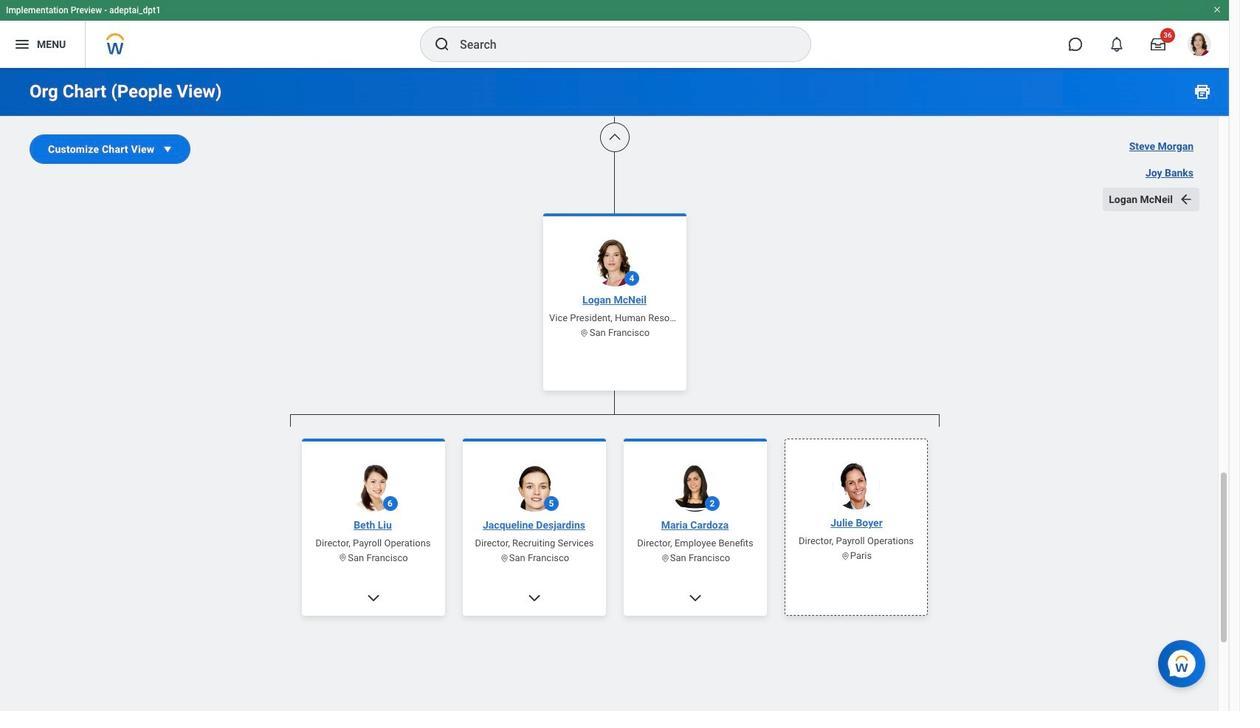 Task type: vqa. For each thing, say whether or not it's contained in the screenshot.
location image
yes



Task type: locate. For each thing, give the bounding box(es) containing it.
3 chevron down image from the left
[[688, 590, 703, 605]]

location image
[[840, 551, 850, 560], [338, 553, 348, 563], [499, 553, 509, 563], [660, 553, 670, 563]]

2 horizontal spatial chevron down image
[[688, 590, 703, 605]]

1 chevron down image from the left
[[366, 590, 381, 605]]

close environment banner image
[[1213, 5, 1222, 14]]

caret down image
[[160, 142, 175, 157]]

profile logan mcneil image
[[1188, 32, 1212, 59]]

arrow left image
[[1179, 192, 1194, 207]]

0 horizontal spatial chevron down image
[[366, 590, 381, 605]]

inbox large image
[[1151, 37, 1166, 52]]

chevron down image
[[366, 590, 381, 605], [527, 590, 542, 605], [688, 590, 703, 605]]

main content
[[0, 0, 1229, 711]]

logan mcneil, logan mcneil, 4 direct reports element
[[290, 426, 940, 711]]

banner
[[0, 0, 1229, 68]]

print org chart image
[[1194, 83, 1212, 100]]

Search Workday  search field
[[460, 28, 780, 61]]

location image
[[580, 328, 589, 337]]

1 horizontal spatial chevron down image
[[527, 590, 542, 605]]



Task type: describe. For each thing, give the bounding box(es) containing it.
search image
[[433, 35, 451, 53]]

chevron up image
[[607, 130, 622, 145]]

location image for 1st chevron down image from the right
[[660, 553, 670, 563]]

justify image
[[13, 35, 31, 53]]

location image for 2nd chevron down image
[[499, 553, 509, 563]]

2 chevron down image from the left
[[527, 590, 542, 605]]

location image for 1st chevron down image from the left
[[338, 553, 348, 563]]

notifications large image
[[1110, 37, 1124, 52]]



